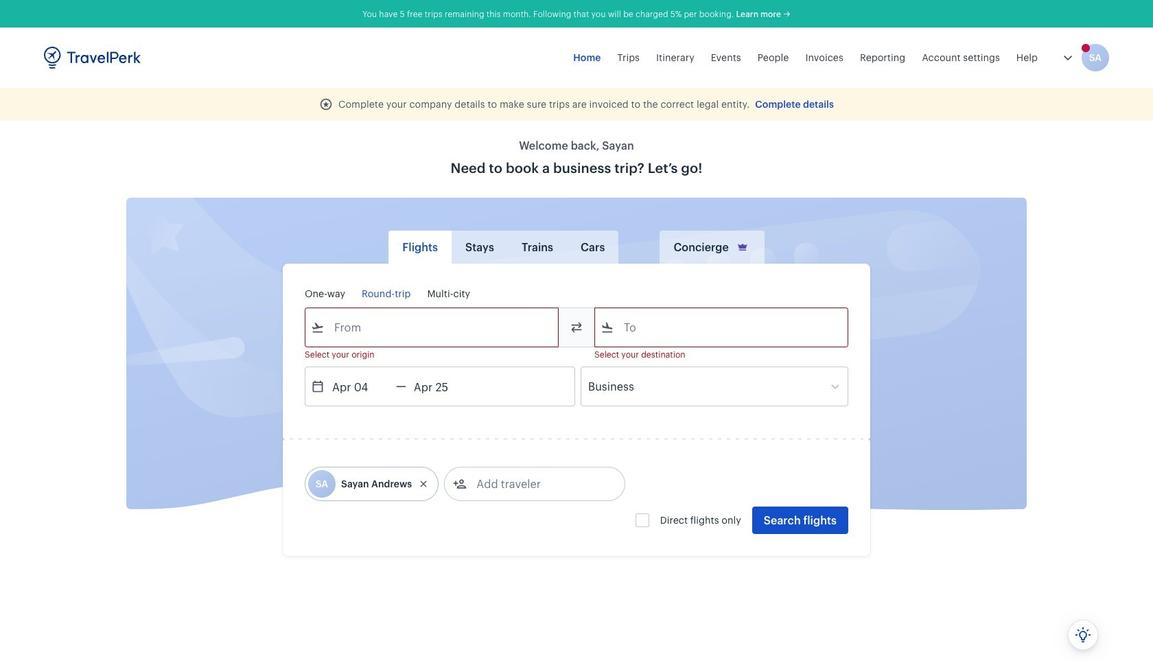 Task type: describe. For each thing, give the bounding box(es) containing it.
To search field
[[614, 316, 830, 338]]

Add traveler search field
[[467, 473, 610, 495]]

From search field
[[325, 316, 540, 338]]

Depart text field
[[325, 367, 396, 406]]



Task type: vqa. For each thing, say whether or not it's contained in the screenshot.
depart text field
yes



Task type: locate. For each thing, give the bounding box(es) containing it.
Return text field
[[406, 367, 478, 406]]



